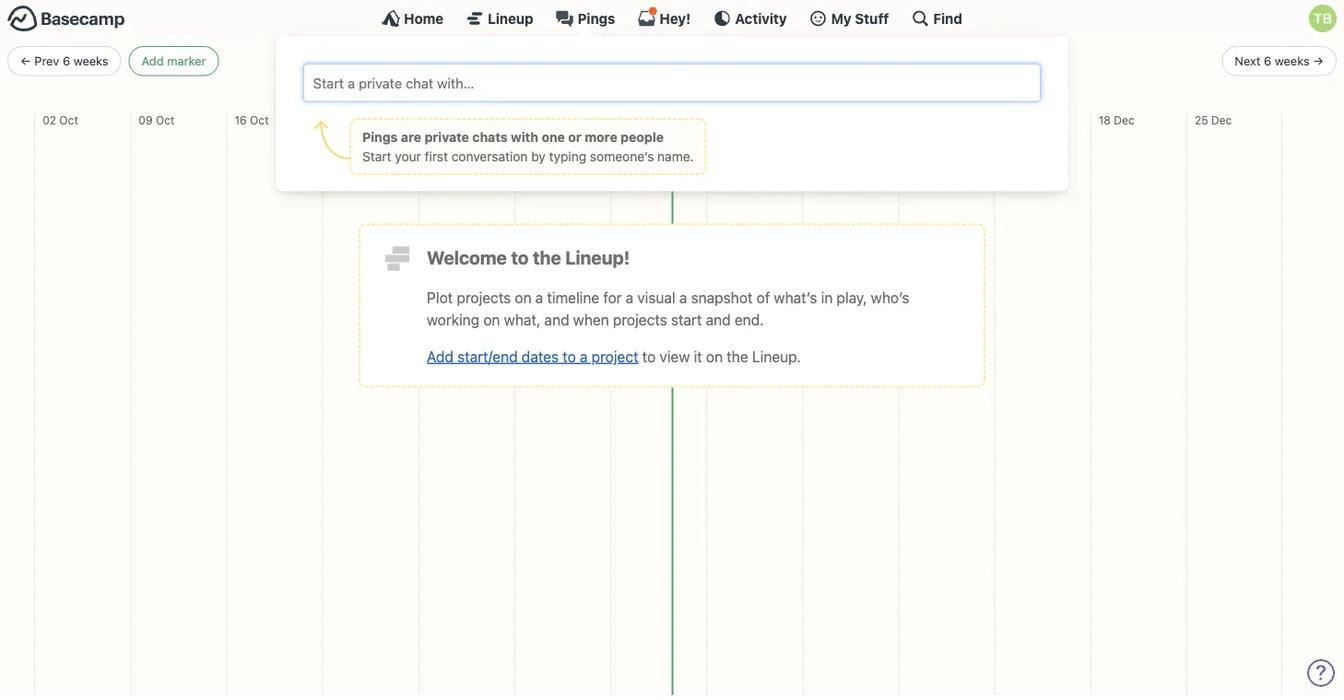 Task type: vqa. For each thing, say whether or not it's contained in the screenshot.
18 Dec
yes



Task type: locate. For each thing, give the bounding box(es) containing it.
nov up 'people'
[[634, 113, 654, 126]]

6 right prev
[[63, 54, 70, 68]]

pings are private chats with one or more people start your first conversation by typing someone's name.
[[362, 129, 694, 164]]

nov right 27
[[827, 113, 847, 126]]

of
[[757, 289, 770, 306]]

1 horizontal spatial projects
[[613, 311, 667, 328]]

when
[[573, 311, 609, 328]]

0 horizontal spatial to
[[511, 247, 529, 268]]

lineup!
[[565, 247, 630, 268]]

02 oct
[[43, 113, 78, 126]]

09 oct
[[139, 113, 175, 126]]

0 vertical spatial the
[[533, 247, 561, 268]]

6 right "next"
[[1264, 54, 1271, 68]]

pings for pings are private chats with one or more people start your first conversation by typing someone's name.
[[362, 129, 398, 144]]

pings inside popup button
[[578, 10, 615, 26]]

dec for 18 dec
[[1114, 113, 1134, 126]]

to
[[511, 247, 529, 268], [563, 348, 576, 365], [642, 348, 656, 365]]

and down the timeline
[[544, 311, 569, 328]]

16
[[235, 113, 247, 126]]

to right dates
[[563, 348, 576, 365]]

1 and from the left
[[544, 311, 569, 328]]

weeks right prev
[[73, 54, 108, 68]]

0 horizontal spatial 6
[[63, 54, 70, 68]]

3 nov from the left
[[731, 113, 752, 126]]

a
[[535, 289, 543, 306], [626, 289, 634, 306], [679, 289, 687, 306], [580, 348, 588, 365]]

4 dec from the left
[[1211, 113, 1232, 126]]

add for add marker
[[142, 54, 164, 68]]

and
[[544, 311, 569, 328], [706, 311, 731, 328]]

dec right 11
[[1016, 113, 1037, 126]]

someone's
[[590, 149, 654, 164]]

projects
[[457, 289, 511, 306], [613, 311, 667, 328]]

projects up working
[[457, 289, 511, 306]]

1 oct from the left
[[59, 113, 78, 126]]

11 dec
[[1003, 113, 1037, 126]]

16 oct
[[235, 113, 269, 126]]

2 dec from the left
[[1016, 113, 1037, 126]]

add down working
[[427, 348, 454, 365]]

0 horizontal spatial add
[[142, 54, 164, 68]]

2 vertical spatial on
[[706, 348, 723, 365]]

2 6 from the left
[[1264, 54, 1271, 68]]

snapshot
[[691, 289, 753, 306]]

to right welcome
[[511, 247, 529, 268]]

1 horizontal spatial on
[[515, 289, 532, 306]]

5 oct from the left
[[444, 113, 462, 126]]

dec for 04 dec
[[924, 113, 944, 126]]

welcome
[[427, 247, 507, 268]]

first
[[425, 149, 448, 164]]

conversation
[[451, 149, 528, 164]]

add
[[142, 54, 164, 68], [427, 348, 454, 365]]

find
[[933, 10, 962, 26]]

pings up start
[[362, 129, 398, 144]]

on
[[515, 289, 532, 306], [483, 311, 500, 328], [706, 348, 723, 365]]

on up what,
[[515, 289, 532, 306]]

pings inside pings are private chats with one or more people start your first conversation by typing someone's name.
[[362, 129, 398, 144]]

oct for 09 oct
[[156, 113, 175, 126]]

add inside add marker link
[[142, 54, 164, 68]]

←
[[20, 54, 31, 68]]

0 vertical spatial projects
[[457, 289, 511, 306]]

plot projects on a timeline for a visual a snapshot of what's in play, who's working on what, and when projects start and end.
[[427, 289, 909, 328]]

1 vertical spatial pings
[[362, 129, 398, 144]]

oct
[[59, 113, 78, 126], [156, 113, 175, 126], [250, 113, 269, 126], [347, 113, 366, 126], [444, 113, 462, 126]]

1 vertical spatial add
[[427, 348, 454, 365]]

on right it
[[706, 348, 723, 365]]

today
[[614, 52, 657, 70]]

0 vertical spatial add
[[142, 54, 164, 68]]

to left view
[[642, 348, 656, 365]]

the up the timeline
[[533, 247, 561, 268]]

4 nov from the left
[[827, 113, 847, 126]]

oct right 16
[[250, 113, 269, 126]]

a right for
[[626, 289, 634, 306]]

nov for 20 nov
[[731, 113, 752, 126]]

oct right the 09
[[156, 113, 175, 126]]

0 horizontal spatial pings
[[362, 129, 398, 144]]

4 oct from the left
[[347, 113, 366, 126]]

1 horizontal spatial the
[[727, 348, 748, 365]]

0 vertical spatial pings
[[578, 10, 615, 26]]

1 nov from the left
[[540, 113, 560, 126]]

what's
[[774, 289, 817, 306]]

1 vertical spatial on
[[483, 311, 500, 328]]

activity link
[[713, 9, 787, 28]]

3 oct from the left
[[250, 113, 269, 126]]

stuff
[[855, 10, 889, 26]]

start/end
[[457, 348, 518, 365]]

prev
[[34, 54, 59, 68]]

dates
[[522, 348, 559, 365]]

add left "marker"
[[142, 54, 164, 68]]

0 horizontal spatial and
[[544, 311, 569, 328]]

3 dec from the left
[[1114, 113, 1134, 126]]

1 horizontal spatial weeks
[[1275, 54, 1310, 68]]

weeks left →
[[1275, 54, 1310, 68]]

2 nov from the left
[[634, 113, 654, 126]]

1 horizontal spatial and
[[706, 311, 731, 328]]

add start/end dates to a project to view it on the lineup.
[[427, 348, 801, 365]]

dec right 25
[[1211, 113, 1232, 126]]

nov right 20
[[731, 113, 752, 126]]

02
[[43, 113, 56, 126]]

the down end.
[[727, 348, 748, 365]]

dec right '04' on the top of page
[[924, 113, 944, 126]]

oct for 16 oct
[[250, 113, 269, 126]]

20
[[715, 113, 728, 126]]

oct for 30 oct
[[444, 113, 462, 126]]

6
[[63, 54, 70, 68], [1264, 54, 1271, 68]]

0 horizontal spatial weeks
[[73, 54, 108, 68]]

1 horizontal spatial add
[[427, 348, 454, 365]]

tim burton image
[[1309, 5, 1337, 32]]

plot
[[427, 289, 453, 306]]

oct right 23 at the left top of page
[[347, 113, 366, 126]]

1 horizontal spatial 6
[[1264, 54, 1271, 68]]

view
[[660, 348, 690, 365]]

start
[[362, 149, 391, 164]]

2 oct from the left
[[156, 113, 175, 126]]

1 dec from the left
[[924, 113, 944, 126]]

weeks
[[73, 54, 108, 68], [1275, 54, 1310, 68]]

start
[[671, 311, 702, 328]]

and down snapshot
[[706, 311, 731, 328]]

find button
[[911, 9, 962, 28]]

oct for 02 oct
[[59, 113, 78, 126]]

for
[[603, 289, 622, 306]]

who's
[[871, 289, 909, 306]]

working
[[427, 311, 480, 328]]

play,
[[837, 289, 867, 306]]

nov
[[540, 113, 560, 126], [634, 113, 654, 126], [731, 113, 752, 126], [827, 113, 847, 126]]

lineup
[[488, 10, 533, 26]]

dec
[[924, 113, 944, 126], [1016, 113, 1037, 126], [1114, 113, 1134, 126], [1211, 113, 1232, 126]]

0 horizontal spatial on
[[483, 311, 500, 328]]

dec right 18
[[1114, 113, 1134, 126]]

1 vertical spatial the
[[727, 348, 748, 365]]

on left what,
[[483, 311, 500, 328]]

activity
[[735, 10, 787, 26]]

oct for 23 oct
[[347, 113, 366, 126]]

1 6 from the left
[[63, 54, 70, 68]]

projects down visual
[[613, 311, 667, 328]]

main element
[[0, 0, 1344, 191]]

pings button
[[555, 9, 615, 28]]

pings
[[578, 10, 615, 26], [362, 129, 398, 144]]

name.
[[657, 149, 694, 164]]

are
[[401, 129, 421, 144]]

oct right 02
[[59, 113, 78, 126]]

18
[[1099, 113, 1111, 126]]

oct up private
[[444, 113, 462, 126]]

1 horizontal spatial pings
[[578, 10, 615, 26]]

what,
[[504, 311, 541, 328]]

add marker link
[[129, 46, 219, 76]]

nov up one
[[540, 113, 560, 126]]

2 horizontal spatial to
[[642, 348, 656, 365]]

nov for 13 nov
[[634, 113, 654, 126]]

nov for 27 nov
[[827, 113, 847, 126]]

add for add start/end dates to a project to view it on the lineup.
[[427, 348, 454, 365]]

hey! button
[[637, 6, 691, 28]]

pings up today
[[578, 10, 615, 26]]

people
[[621, 129, 664, 144]]



Task type: describe. For each thing, give the bounding box(es) containing it.
switch accounts image
[[7, 5, 125, 33]]

1 vertical spatial projects
[[613, 311, 667, 328]]

2 horizontal spatial on
[[706, 348, 723, 365]]

13
[[619, 113, 631, 126]]

add start/end dates to a project link
[[427, 348, 638, 365]]

dec for 11 dec
[[1016, 113, 1037, 126]]

06
[[523, 113, 537, 126]]

09
[[139, 113, 153, 126]]

0 horizontal spatial projects
[[457, 289, 511, 306]]

timeline
[[547, 289, 599, 306]]

04
[[907, 113, 921, 126]]

lineup.
[[752, 348, 801, 365]]

20 nov
[[715, 113, 752, 126]]

my
[[831, 10, 851, 26]]

visual
[[637, 289, 675, 306]]

0 horizontal spatial the
[[533, 247, 561, 268]]

home link
[[382, 9, 444, 28]]

pings for pings
[[578, 10, 615, 26]]

next
[[1235, 54, 1261, 68]]

hey!
[[660, 10, 691, 26]]

lineup link
[[466, 9, 533, 28]]

04 dec
[[907, 113, 944, 126]]

it
[[694, 348, 702, 365]]

23
[[331, 113, 344, 126]]

1 weeks from the left
[[73, 54, 108, 68]]

a left 'project'
[[580, 348, 588, 365]]

project
[[592, 348, 638, 365]]

27
[[811, 113, 824, 126]]

27 nov
[[811, 113, 847, 126]]

13 nov
[[619, 113, 654, 126]]

by
[[531, 149, 546, 164]]

in
[[821, 289, 833, 306]]

18 dec
[[1099, 113, 1134, 126]]

1 horizontal spatial to
[[563, 348, 576, 365]]

11
[[1003, 113, 1013, 126]]

typing
[[549, 149, 586, 164]]

marker
[[167, 54, 206, 68]]

← prev 6 weeks
[[20, 54, 108, 68]]

or
[[568, 129, 582, 144]]

add marker
[[142, 54, 206, 68]]

25
[[1195, 113, 1208, 126]]

30
[[427, 113, 441, 126]]

private
[[425, 129, 469, 144]]

one
[[542, 129, 565, 144]]

welcome to the lineup!
[[427, 247, 630, 268]]

my stuff button
[[809, 9, 889, 28]]

23 oct
[[331, 113, 366, 126]]

chats
[[472, 129, 508, 144]]

a up start
[[679, 289, 687, 306]]

0 vertical spatial on
[[515, 289, 532, 306]]

30 oct
[[427, 113, 462, 126]]

end.
[[735, 311, 764, 328]]

next 6 weeks →
[[1235, 54, 1324, 68]]

06 nov
[[523, 113, 560, 126]]

2 and from the left
[[706, 311, 731, 328]]

2 weeks from the left
[[1275, 54, 1310, 68]]

with
[[511, 129, 538, 144]]

dec for 25 dec
[[1211, 113, 1232, 126]]

25 dec
[[1195, 113, 1232, 126]]

my stuff
[[831, 10, 889, 26]]

Start a private chat with… text field
[[311, 71, 1033, 94]]

a up what,
[[535, 289, 543, 306]]

home
[[404, 10, 444, 26]]

your
[[395, 149, 421, 164]]

→
[[1313, 54, 1324, 68]]

more
[[585, 129, 617, 144]]

nov for 06 nov
[[540, 113, 560, 126]]



